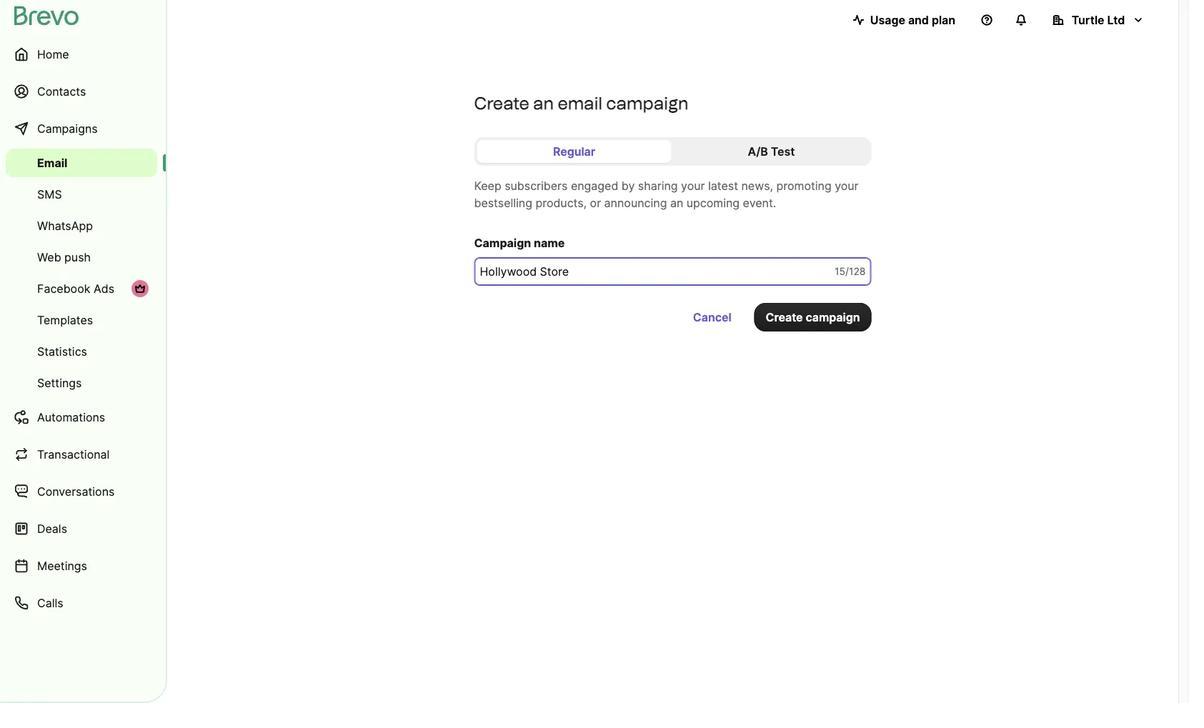 Task type: locate. For each thing, give the bounding box(es) containing it.
15
[[835, 266, 846, 278]]

campaign right email
[[607, 93, 689, 113]]

automations link
[[6, 400, 157, 435]]

create campaign button
[[755, 303, 872, 332]]

0 horizontal spatial an
[[534, 93, 554, 113]]

templates
[[37, 313, 93, 327]]

create inside button
[[766, 310, 803, 324]]

turtle
[[1072, 13, 1105, 27]]

regular
[[553, 144, 596, 158]]

conversations
[[37, 485, 115, 499]]

keep subscribers engaged by sharing your latest news, promoting your bestselling products, or announcing an upcoming event.
[[474, 179, 859, 210]]

whatsapp link
[[6, 212, 157, 240]]

promoting
[[777, 179, 832, 193]]

0 vertical spatial create
[[474, 93, 530, 113]]

usage
[[871, 13, 906, 27]]

an
[[534, 93, 554, 113], [671, 196, 684, 210]]

a/b test button
[[675, 140, 869, 163]]

campaign
[[607, 93, 689, 113], [806, 310, 860, 324]]

name
[[534, 236, 565, 250]]

templates link
[[6, 306, 157, 335]]

create
[[474, 93, 530, 113], [766, 310, 803, 324]]

transactional
[[37, 448, 110, 462]]

keep
[[474, 179, 502, 193]]

1 vertical spatial an
[[671, 196, 684, 210]]

15 / 128
[[835, 266, 866, 278]]

calls
[[37, 596, 63, 610]]

announcing
[[605, 196, 667, 210]]

1 horizontal spatial campaign
[[806, 310, 860, 324]]

home
[[37, 47, 69, 61]]

ads
[[94, 282, 114, 296]]

meetings link
[[6, 549, 157, 583]]

an inside keep subscribers engaged by sharing your latest news, promoting your bestselling products, or announcing an upcoming event.
[[671, 196, 684, 210]]

0 vertical spatial an
[[534, 93, 554, 113]]

your up upcoming at the top of page
[[681, 179, 705, 193]]

news,
[[742, 179, 774, 193]]

bestselling
[[474, 196, 533, 210]]

your
[[681, 179, 705, 193], [835, 179, 859, 193]]

an left email
[[534, 93, 554, 113]]

turtle ltd
[[1072, 13, 1126, 27]]

campaign down 15
[[806, 310, 860, 324]]

usage and plan button
[[842, 6, 967, 34]]

email
[[558, 93, 603, 113]]

/
[[846, 266, 849, 278]]

1 horizontal spatial create
[[766, 310, 803, 324]]

meetings
[[37, 559, 87, 573]]

products,
[[536, 196, 587, 210]]

0 horizontal spatial create
[[474, 93, 530, 113]]

and
[[909, 13, 929, 27]]

deals
[[37, 522, 67, 536]]

1 vertical spatial campaign
[[806, 310, 860, 324]]

cancel
[[693, 310, 732, 324]]

contacts
[[37, 84, 86, 98]]

1 horizontal spatial your
[[835, 179, 859, 193]]

web push link
[[6, 243, 157, 272]]

web
[[37, 250, 61, 264]]

1 vertical spatial create
[[766, 310, 803, 324]]

transactional link
[[6, 438, 157, 472]]

calls link
[[6, 586, 157, 621]]

email link
[[6, 149, 157, 177]]

0 horizontal spatial your
[[681, 179, 705, 193]]

your right the promoting
[[835, 179, 859, 193]]

an down sharing
[[671, 196, 684, 210]]

ltd
[[1108, 13, 1126, 27]]

0 horizontal spatial campaign
[[607, 93, 689, 113]]

latest
[[709, 179, 739, 193]]

conversations link
[[6, 475, 157, 509]]

1 horizontal spatial an
[[671, 196, 684, 210]]



Task type: vqa. For each thing, say whether or not it's contained in the screenshot.
The 'An' to the top
yes



Task type: describe. For each thing, give the bounding box(es) containing it.
statistics
[[37, 345, 87, 359]]

settings link
[[6, 369, 157, 398]]

email
[[37, 156, 67, 170]]

automations
[[37, 410, 105, 424]]

deals link
[[6, 512, 157, 546]]

facebook ads link
[[6, 275, 157, 303]]

plan
[[932, 13, 956, 27]]

sharing
[[638, 179, 678, 193]]

a/b test
[[748, 144, 795, 158]]

a/b
[[748, 144, 768, 158]]

campaigns link
[[6, 112, 157, 146]]

sms
[[37, 187, 62, 201]]

cancel button
[[682, 303, 743, 332]]

create campaign
[[766, 310, 860, 324]]

campaign inside button
[[806, 310, 860, 324]]

facebook ads
[[37, 282, 114, 296]]

settings
[[37, 376, 82, 390]]

or
[[590, 196, 601, 210]]

turtle ltd button
[[1042, 6, 1156, 34]]

create for create campaign
[[766, 310, 803, 324]]

whatsapp
[[37, 219, 93, 233]]

event.
[[743, 196, 777, 210]]

usage and plan
[[871, 13, 956, 27]]

facebook
[[37, 282, 90, 296]]

campaigns
[[37, 122, 98, 135]]

engaged
[[571, 179, 619, 193]]

subscribers
[[505, 179, 568, 193]]

contacts link
[[6, 74, 157, 109]]

campaign name
[[474, 236, 565, 250]]

web push
[[37, 250, 91, 264]]

left___rvooi image
[[134, 283, 146, 295]]

Campaign name text field
[[474, 257, 872, 286]]

home link
[[6, 37, 157, 71]]

1 your from the left
[[681, 179, 705, 193]]

test
[[771, 144, 795, 158]]

by
[[622, 179, 635, 193]]

0 vertical spatial campaign
[[607, 93, 689, 113]]

128
[[849, 266, 866, 278]]

sms link
[[6, 180, 157, 209]]

create for create an email campaign
[[474, 93, 530, 113]]

regular button
[[477, 140, 672, 163]]

2 your from the left
[[835, 179, 859, 193]]

push
[[64, 250, 91, 264]]

create an email campaign
[[474, 93, 689, 113]]

statistics link
[[6, 337, 157, 366]]

campaign
[[474, 236, 531, 250]]

upcoming
[[687, 196, 740, 210]]



